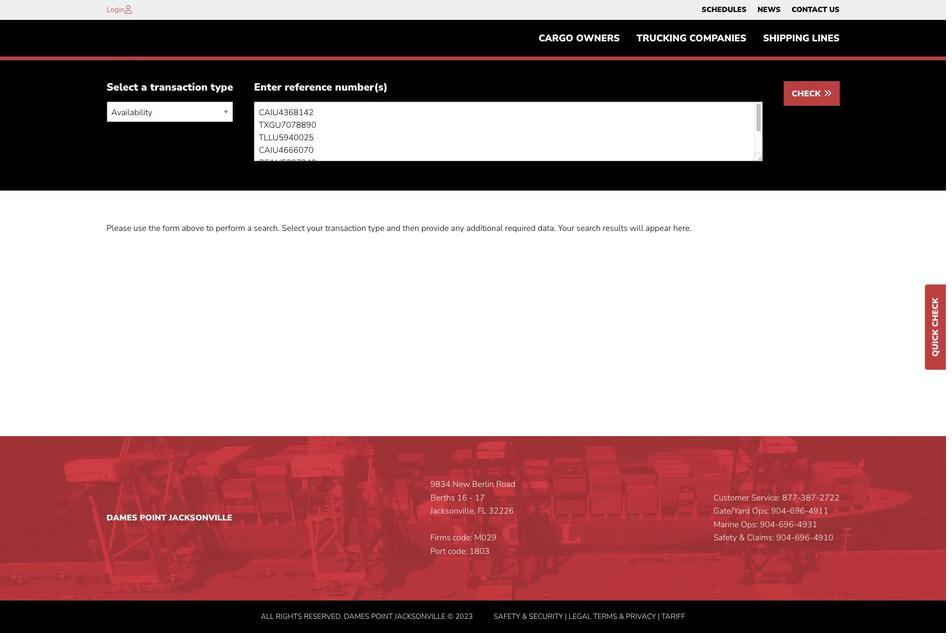 Task type: locate. For each thing, give the bounding box(es) containing it.
customer service: 877-387-2722 gate/yard ops: 904-696-4911 marine ops: 904-696-4931 safety & claims: 904-696-4910
[[714, 492, 840, 544]]

1 horizontal spatial jacksonville
[[395, 612, 446, 622]]

0 horizontal spatial jacksonville
[[169, 512, 232, 524]]

please
[[107, 223, 131, 234]]

type left enter
[[211, 80, 233, 94]]

1803
[[470, 546, 490, 557]]

2 horizontal spatial &
[[739, 532, 745, 544]]

to
[[206, 223, 214, 234]]

904- up claims:
[[760, 519, 779, 531]]

1 horizontal spatial check
[[930, 298, 942, 327]]

0 horizontal spatial transaction
[[150, 80, 208, 94]]

marine
[[714, 519, 739, 531]]

0 vertical spatial check
[[792, 88, 824, 100]]

code: right port
[[448, 546, 468, 557]]

|
[[565, 612, 567, 622], [658, 612, 660, 622]]

2 | from the left
[[658, 612, 660, 622]]

safety
[[714, 532, 737, 544], [494, 612, 521, 622]]

cargo owners link
[[530, 28, 628, 49]]

footer containing 9834 new berlin road
[[0, 436, 947, 633]]

| left legal
[[565, 612, 567, 622]]

road
[[496, 479, 516, 490]]

1 vertical spatial menu bar
[[530, 28, 848, 49]]

1 horizontal spatial point
[[371, 612, 393, 622]]

1 vertical spatial safety
[[494, 612, 521, 622]]

a
[[141, 80, 147, 94], [247, 223, 252, 234]]

ops: down service:
[[752, 506, 769, 517]]

owners
[[576, 32, 620, 45]]

contact us link
[[792, 3, 840, 17]]

and
[[387, 223, 401, 234]]

& inside customer service: 877-387-2722 gate/yard ops: 904-696-4911 marine ops: 904-696-4931 safety & claims: 904-696-4910
[[739, 532, 745, 544]]

search.
[[254, 223, 280, 234]]

will
[[630, 223, 644, 234]]

1 horizontal spatial |
[[658, 612, 660, 622]]

4931
[[798, 519, 818, 531]]

type left "and"
[[368, 223, 385, 234]]

1 vertical spatial a
[[247, 223, 252, 234]]

0 vertical spatial a
[[141, 80, 147, 94]]

firms
[[431, 532, 451, 544]]

berths
[[431, 492, 455, 504]]

check button
[[784, 81, 840, 106]]

above
[[182, 223, 204, 234]]

0 vertical spatial transaction
[[150, 80, 208, 94]]

check inside quick check 'link'
[[930, 298, 942, 327]]

ops:
[[752, 506, 769, 517], [741, 519, 758, 531]]

cargo
[[539, 32, 574, 45]]

safety down marine
[[714, 532, 737, 544]]

code: up 1803
[[453, 532, 472, 544]]

0 horizontal spatial type
[[211, 80, 233, 94]]

all
[[261, 612, 274, 622]]

type
[[211, 80, 233, 94], [368, 223, 385, 234]]

904- right claims:
[[776, 532, 795, 544]]

0 vertical spatial code:
[[453, 532, 472, 544]]

904- down the 877-
[[771, 506, 790, 517]]

1 horizontal spatial a
[[247, 223, 252, 234]]

data.
[[538, 223, 556, 234]]

menu bar up the shipping
[[697, 3, 845, 17]]

menu bar down the schedules link
[[530, 28, 848, 49]]

0 horizontal spatial a
[[141, 80, 147, 94]]

required
[[505, 223, 536, 234]]

transaction
[[150, 80, 208, 94], [325, 223, 366, 234]]

service:
[[752, 492, 780, 504]]

1 horizontal spatial transaction
[[325, 223, 366, 234]]

any
[[451, 223, 464, 234]]

1 horizontal spatial type
[[368, 223, 385, 234]]

please use the form above to perform a search. select your transaction type and then provide any additional required data. your search results will appear here.
[[107, 223, 692, 234]]

schedules
[[702, 5, 747, 15]]

1 horizontal spatial safety
[[714, 532, 737, 544]]

companies
[[690, 32, 747, 45]]

safety inside customer service: 877-387-2722 gate/yard ops: 904-696-4911 marine ops: 904-696-4931 safety & claims: 904-696-4910
[[714, 532, 737, 544]]

0 vertical spatial point
[[140, 512, 167, 524]]

0 vertical spatial jacksonville
[[169, 512, 232, 524]]

perform
[[216, 223, 245, 234]]

number(s)
[[335, 80, 388, 94]]

dames
[[107, 512, 137, 524], [344, 612, 370, 622]]

menu bar
[[697, 3, 845, 17], [530, 28, 848, 49]]

1 vertical spatial jacksonville
[[395, 612, 446, 622]]

0 horizontal spatial point
[[140, 512, 167, 524]]

0 vertical spatial menu bar
[[697, 3, 845, 17]]

code:
[[453, 532, 472, 544], [448, 546, 468, 557]]

& right terms
[[619, 612, 624, 622]]

0 horizontal spatial check
[[792, 88, 824, 100]]

0 vertical spatial dames
[[107, 512, 137, 524]]

Enter reference number(s) text field
[[254, 102, 763, 162]]

0 horizontal spatial safety
[[494, 612, 521, 622]]

0 horizontal spatial select
[[107, 80, 138, 94]]

quick check
[[930, 298, 942, 357]]

safety left security
[[494, 612, 521, 622]]

1 vertical spatial select
[[282, 223, 305, 234]]

0 vertical spatial safety
[[714, 532, 737, 544]]

ops: up claims:
[[741, 519, 758, 531]]

1 horizontal spatial dames
[[344, 612, 370, 622]]

customer
[[714, 492, 750, 504]]

fl
[[478, 506, 487, 517]]

contact us
[[792, 5, 840, 15]]

check
[[792, 88, 824, 100], [930, 298, 942, 327]]

point
[[140, 512, 167, 524], [371, 612, 393, 622]]

m029
[[475, 532, 497, 544]]

the
[[149, 223, 161, 234]]

footer
[[0, 436, 947, 633]]

696-
[[790, 506, 809, 517], [779, 519, 798, 531], [795, 532, 814, 544]]

&
[[739, 532, 745, 544], [522, 612, 527, 622], [619, 612, 624, 622]]

| left tariff
[[658, 612, 660, 622]]

jacksonville
[[169, 512, 232, 524], [395, 612, 446, 622]]

quick
[[930, 329, 942, 357]]

1 vertical spatial dames
[[344, 612, 370, 622]]

1 vertical spatial check
[[930, 298, 942, 327]]

1 vertical spatial code:
[[448, 546, 468, 557]]

0 vertical spatial select
[[107, 80, 138, 94]]

0 vertical spatial type
[[211, 80, 233, 94]]

your
[[307, 223, 323, 234]]

cargo owners
[[539, 32, 620, 45]]

angle double right image
[[824, 89, 832, 98]]

1 vertical spatial 696-
[[779, 519, 798, 531]]

& left claims:
[[739, 532, 745, 544]]

& left security
[[522, 612, 527, 622]]

0 horizontal spatial |
[[565, 612, 567, 622]]

1 | from the left
[[565, 612, 567, 622]]

trucking companies link
[[628, 28, 755, 49]]

9834 new berlin road berths 16 - 17 jacksonville, fl 32226
[[431, 479, 516, 517]]

tariff link
[[662, 612, 686, 622]]

gate/yard
[[714, 506, 750, 517]]

877-
[[783, 492, 801, 504]]



Task type: vqa. For each thing, say whether or not it's contained in the screenshot.
day
no



Task type: describe. For each thing, give the bounding box(es) containing it.
news
[[758, 5, 781, 15]]

port
[[431, 546, 446, 557]]

appear
[[646, 223, 672, 234]]

2023
[[455, 612, 473, 622]]

form
[[163, 223, 180, 234]]

berlin
[[472, 479, 494, 490]]

new
[[453, 479, 470, 490]]

trucking companies
[[637, 32, 747, 45]]

1 vertical spatial type
[[368, 223, 385, 234]]

then
[[403, 223, 419, 234]]

0 vertical spatial 904-
[[771, 506, 790, 517]]

menu bar containing schedules
[[697, 3, 845, 17]]

dames point jacksonville
[[107, 512, 232, 524]]

select a transaction type
[[107, 80, 233, 94]]

0 horizontal spatial dames
[[107, 512, 137, 524]]

jacksonville,
[[431, 506, 476, 517]]

tariff
[[662, 612, 686, 622]]

reference
[[285, 80, 332, 94]]

1 vertical spatial ops:
[[741, 519, 758, 531]]

all rights reserved. dames point jacksonville © 2023
[[261, 612, 473, 622]]

shipping lines
[[763, 32, 840, 45]]

32226
[[489, 506, 514, 517]]

2 vertical spatial 904-
[[776, 532, 795, 544]]

login
[[107, 5, 124, 15]]

check inside check button
[[792, 88, 824, 100]]

enter
[[254, 80, 282, 94]]

9834
[[431, 479, 451, 490]]

news link
[[758, 3, 781, 17]]

login link
[[107, 5, 124, 15]]

17
[[475, 492, 485, 504]]

rights
[[276, 612, 302, 622]]

0 vertical spatial ops:
[[752, 506, 769, 517]]

firms code:  m029 port code:  1803
[[431, 532, 497, 557]]

trucking
[[637, 32, 687, 45]]

security
[[529, 612, 563, 622]]

-
[[469, 492, 473, 504]]

387-
[[801, 492, 820, 504]]

quick check link
[[926, 285, 947, 370]]

0 horizontal spatial &
[[522, 612, 527, 622]]

provide
[[422, 223, 449, 234]]

schedules link
[[702, 3, 747, 17]]

lines
[[812, 32, 840, 45]]

enter reference number(s)
[[254, 80, 388, 94]]

0 vertical spatial 696-
[[790, 506, 809, 517]]

menu bar containing cargo owners
[[530, 28, 848, 49]]

2722
[[820, 492, 840, 504]]

4910
[[814, 532, 834, 544]]

terms
[[593, 612, 618, 622]]

1 horizontal spatial &
[[619, 612, 624, 622]]

shipping
[[763, 32, 810, 45]]

user image
[[124, 5, 132, 14]]

legal terms & privacy link
[[569, 612, 656, 622]]

additional
[[467, 223, 503, 234]]

1 vertical spatial 904-
[[760, 519, 779, 531]]

legal
[[569, 612, 592, 622]]

safety & security link
[[494, 612, 563, 622]]

shipping lines link
[[755, 28, 848, 49]]

©
[[448, 612, 454, 622]]

reserved.
[[304, 612, 342, 622]]

your
[[558, 223, 575, 234]]

privacy
[[626, 612, 656, 622]]

1 vertical spatial transaction
[[325, 223, 366, 234]]

1 vertical spatial point
[[371, 612, 393, 622]]

search
[[577, 223, 601, 234]]

contact
[[792, 5, 828, 15]]

4911
[[809, 506, 829, 517]]

results
[[603, 223, 628, 234]]

2 vertical spatial 696-
[[795, 532, 814, 544]]

here.
[[674, 223, 692, 234]]

16
[[457, 492, 467, 504]]

1 horizontal spatial select
[[282, 223, 305, 234]]

claims:
[[747, 532, 774, 544]]

safety & security | legal terms & privacy | tariff
[[494, 612, 686, 622]]

use
[[133, 223, 147, 234]]

us
[[830, 5, 840, 15]]



